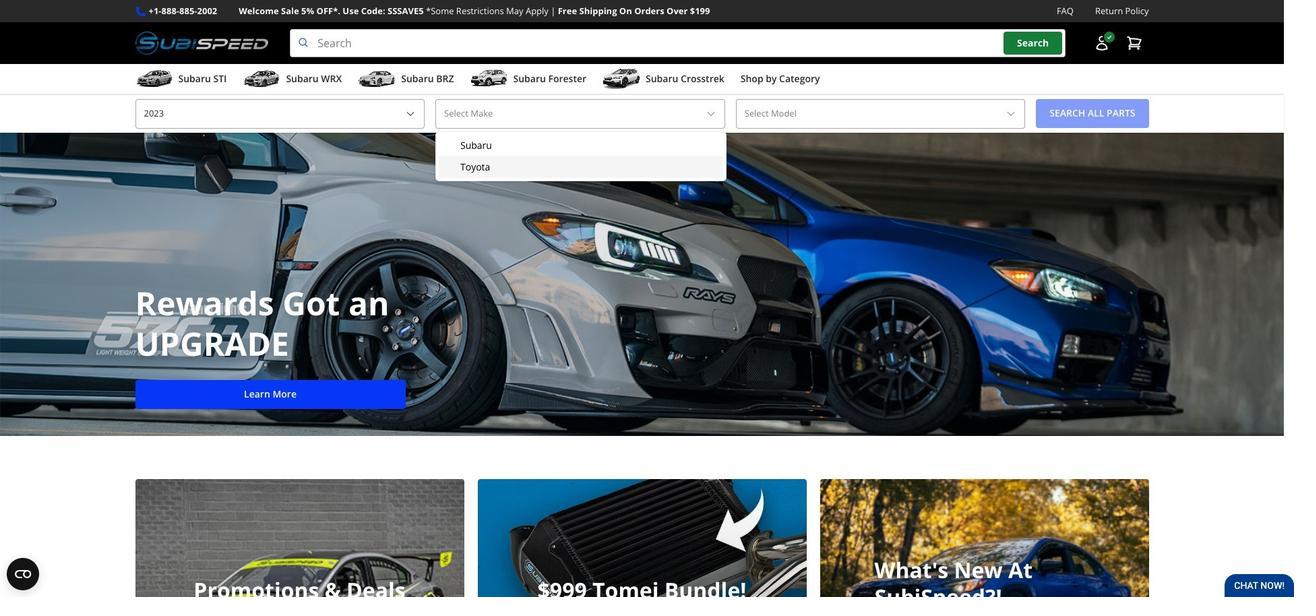 Task type: describe. For each thing, give the bounding box(es) containing it.
search input field
[[290, 29, 1066, 57]]



Task type: locate. For each thing, give the bounding box(es) containing it.
group
[[439, 135, 723, 178]]

open widget image
[[7, 558, 39, 591]]



Task type: vqa. For each thing, say whether or not it's contained in the screenshot.
110% at bottom right
no



